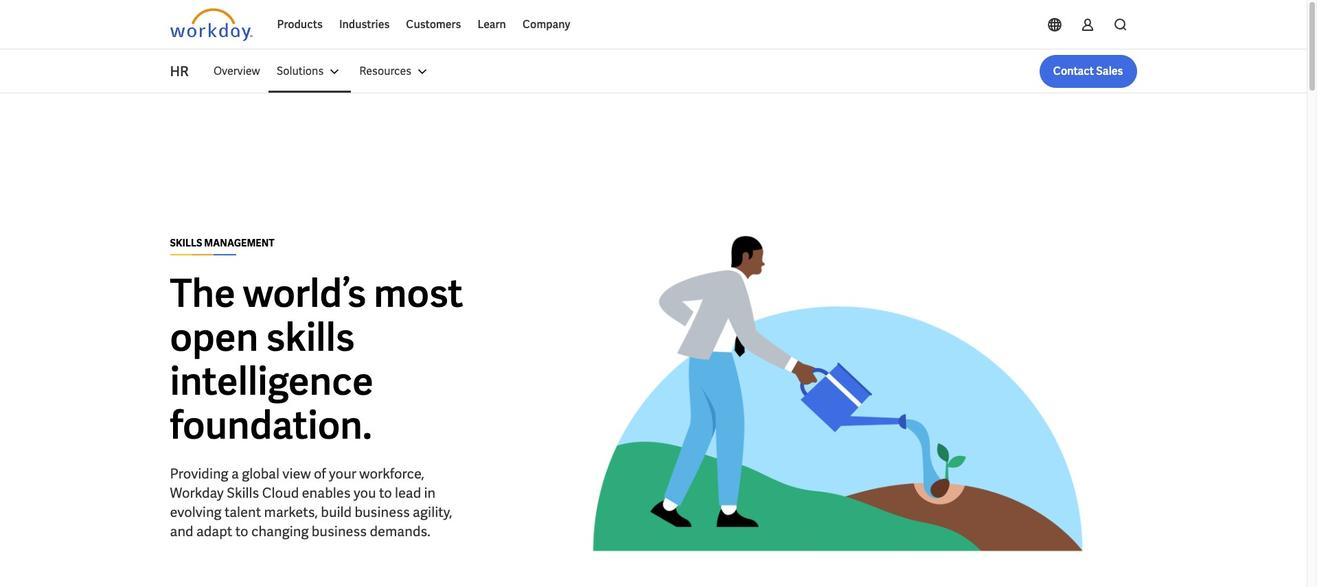 Task type: describe. For each thing, give the bounding box(es) containing it.
watch the digital acceleration for finance video. image
[[500, 181, 1137, 587]]

markets,
[[264, 503, 318, 521]]

contact sales
[[1054, 64, 1124, 78]]

sales
[[1097, 64, 1124, 78]]

demands.
[[370, 522, 431, 540]]

overview link
[[205, 55, 268, 88]]

management
[[204, 237, 275, 249]]

solutions button
[[268, 55, 351, 88]]

contact sales link
[[1040, 55, 1137, 88]]

skills inside providing a global view of your workforce, workday skills cloud enables you to lead in evolving talent markets, build business agility, and adapt to changing business demands.
[[227, 484, 259, 502]]

customers button
[[398, 8, 469, 41]]

workforce,
[[360, 465, 424, 483]]

providing
[[170, 465, 229, 483]]

of
[[314, 465, 326, 483]]

learn
[[478, 17, 506, 32]]

the world's most open skills intelligence foundation.
[[170, 268, 463, 450]]

build
[[321, 503, 352, 521]]

resources
[[360, 64, 412, 78]]

1 vertical spatial business
[[312, 522, 367, 540]]

most
[[374, 268, 463, 318]]

foundation.
[[170, 400, 372, 450]]

solutions
[[277, 64, 324, 78]]

cloud
[[262, 484, 299, 502]]

global
[[242, 465, 280, 483]]

resources button
[[351, 55, 439, 88]]

contact
[[1054, 64, 1094, 78]]

view
[[283, 465, 311, 483]]

hr
[[170, 63, 189, 80]]

company
[[523, 17, 571, 32]]

workday
[[170, 484, 224, 502]]

learn button
[[469, 8, 515, 41]]

list containing overview
[[205, 55, 1137, 88]]

evolving
[[170, 503, 222, 521]]



Task type: vqa. For each thing, say whether or not it's contained in the screenshot.
Find in-person and digital events where you can learn and connect with us.
no



Task type: locate. For each thing, give the bounding box(es) containing it.
company button
[[515, 8, 579, 41]]

your
[[329, 465, 357, 483]]

changing
[[251, 522, 309, 540]]

skills
[[266, 312, 355, 362]]

industries
[[339, 17, 390, 32]]

business
[[355, 503, 410, 521], [312, 522, 367, 540]]

skills up talent
[[227, 484, 259, 502]]

skills
[[170, 237, 202, 249], [227, 484, 259, 502]]

1 horizontal spatial skills
[[227, 484, 259, 502]]

to down talent
[[235, 522, 248, 540]]

customers
[[406, 17, 461, 32]]

to
[[379, 484, 392, 502], [235, 522, 248, 540]]

0 horizontal spatial skills
[[170, 237, 202, 249]]

1 vertical spatial skills
[[227, 484, 259, 502]]

and
[[170, 522, 193, 540]]

go to the homepage image
[[170, 8, 252, 41]]

0 vertical spatial to
[[379, 484, 392, 502]]

enables
[[302, 484, 351, 502]]

you
[[354, 484, 376, 502]]

agility,
[[413, 503, 452, 521]]

world's
[[243, 268, 366, 318]]

skills management
[[170, 237, 275, 249]]

0 vertical spatial business
[[355, 503, 410, 521]]

talent
[[225, 503, 261, 521]]

products
[[277, 17, 323, 32]]

products button
[[269, 8, 331, 41]]

providing a global view of your workforce, workday skills cloud enables you to lead in evolving talent markets, build business agility, and adapt to changing business demands.
[[170, 465, 452, 540]]

the
[[170, 268, 236, 318]]

business down build
[[312, 522, 367, 540]]

business down you
[[355, 503, 410, 521]]

open
[[170, 312, 259, 362]]

lead
[[395, 484, 421, 502]]

a
[[231, 465, 239, 483]]

menu
[[205, 55, 439, 88]]

menu containing overview
[[205, 55, 439, 88]]

list
[[205, 55, 1137, 88]]

hr link
[[170, 62, 205, 81]]

overview
[[214, 64, 260, 78]]

intelligence
[[170, 356, 374, 406]]

0 horizontal spatial to
[[235, 522, 248, 540]]

adapt
[[196, 522, 232, 540]]

1 vertical spatial to
[[235, 522, 248, 540]]

1 horizontal spatial to
[[379, 484, 392, 502]]

to down workforce,
[[379, 484, 392, 502]]

0 vertical spatial skills
[[170, 237, 202, 249]]

industries button
[[331, 8, 398, 41]]

in
[[424, 484, 436, 502]]

skills up the
[[170, 237, 202, 249]]



